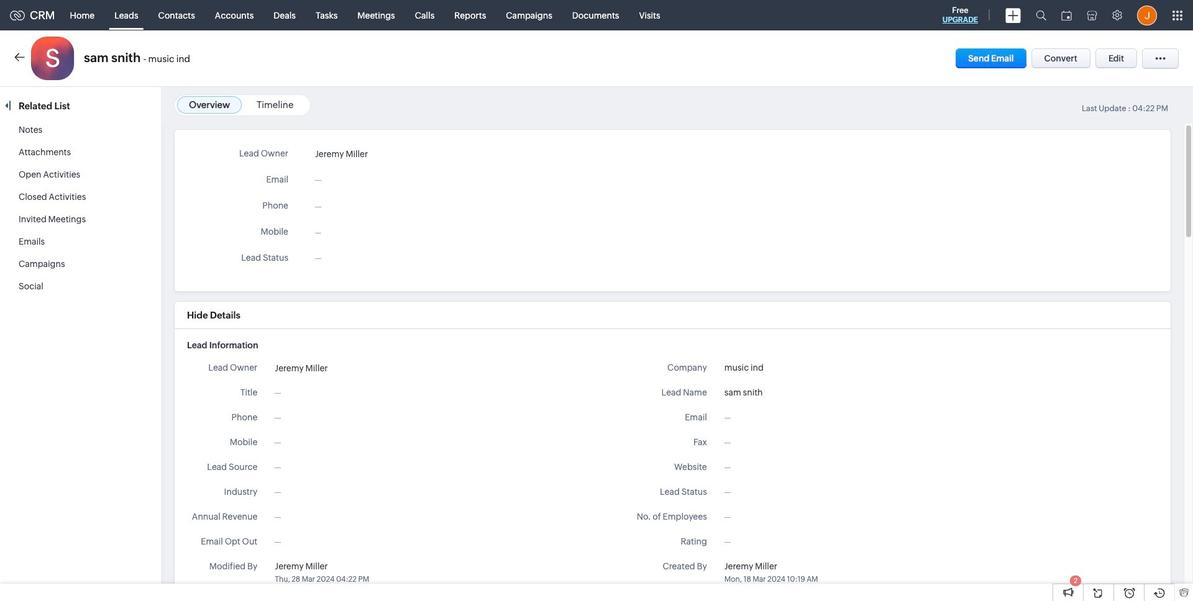 Task type: locate. For each thing, give the bounding box(es) containing it.
create menu element
[[998, 0, 1029, 30]]

create menu image
[[1006, 8, 1021, 23]]

profile image
[[1137, 5, 1157, 25]]

logo image
[[10, 10, 25, 20]]

search element
[[1029, 0, 1054, 30]]

search image
[[1036, 10, 1047, 21]]



Task type: vqa. For each thing, say whether or not it's contained in the screenshot.
Profile element
yes



Task type: describe. For each thing, give the bounding box(es) containing it.
profile element
[[1130, 0, 1165, 30]]

calendar image
[[1062, 10, 1072, 20]]



